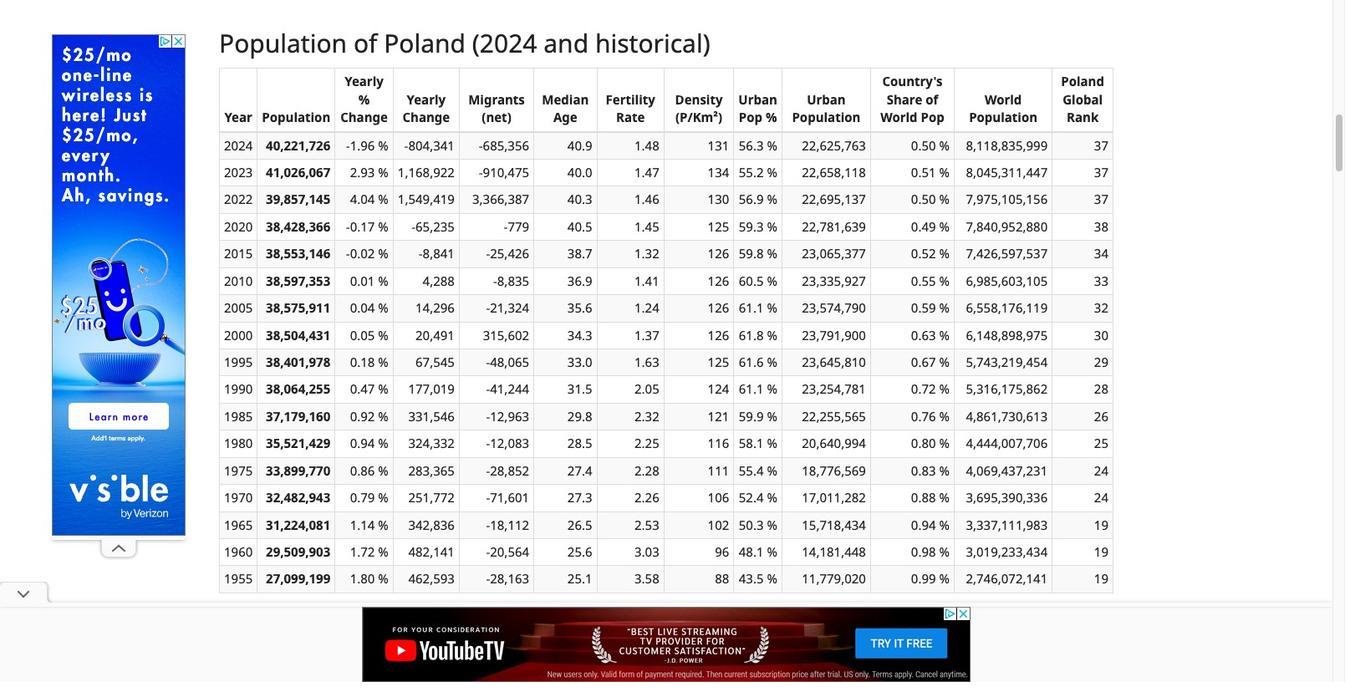 Task type: locate. For each thing, give the bounding box(es) containing it.
- for 12,083
[[486, 435, 490, 452]]

pop down share
[[921, 109, 945, 126]]

134
[[708, 164, 729, 181]]

0 vertical spatial yearly
[[345, 73, 384, 90]]

0.50 % up 0.51 %
[[911, 137, 950, 154]]

1 horizontal spatial pop
[[921, 109, 945, 126]]

0 horizontal spatial 0.94
[[350, 435, 375, 452]]

25,426
[[490, 245, 529, 262]]

0.50 up "0.51"
[[911, 137, 936, 154]]

% down 0.51 %
[[939, 191, 950, 208]]

1 0.50 % from the top
[[911, 137, 950, 154]]

2 pop from the left
[[921, 109, 945, 126]]

% right 0.49
[[939, 218, 950, 235]]

- for 21,324
[[486, 299, 490, 316]]

world up '8,118,835,999'
[[985, 91, 1022, 108]]

- for 65,235
[[412, 218, 416, 235]]

1 vertical spatial 0.50
[[911, 191, 936, 208]]

1 vertical spatial poland
[[1061, 73, 1105, 90]]

0 horizontal spatial pop
[[739, 109, 763, 126]]

5,316,175,862
[[966, 381, 1048, 398]]

0 vertical spatial 24
[[1094, 462, 1109, 479]]

0.52 %
[[911, 245, 950, 262]]

1 37 from the top
[[1094, 137, 1109, 154]]

20,564
[[490, 543, 529, 560]]

-910,475
[[479, 164, 529, 181]]

1.47
[[635, 164, 660, 181]]

1 vertical spatial 37
[[1094, 164, 1109, 181]]

% up 56.3 %
[[766, 109, 777, 126]]

2 vertical spatial 37
[[1094, 191, 1109, 208]]

% right 61.8
[[767, 327, 778, 343]]

0 horizontal spatial world
[[881, 109, 918, 126]]

0 vertical spatial of
[[354, 26, 377, 60]]

0.05
[[350, 327, 375, 343]]

fertility
[[606, 91, 655, 108]]

% right 0.80
[[939, 435, 950, 452]]

37 for 7,975,105,156
[[1094, 191, 1109, 208]]

61.1 % down 61.6 %
[[739, 381, 778, 398]]

18,776,569
[[802, 462, 866, 479]]

4,069,437,231
[[966, 462, 1048, 479]]

2 37 from the top
[[1094, 164, 1109, 181]]

1 vertical spatial 61.1
[[739, 381, 764, 398]]

1 horizontal spatial change
[[403, 109, 450, 126]]

0 vertical spatial 125
[[708, 218, 729, 235]]

2 126 from the top
[[708, 272, 729, 289]]

0.72
[[911, 381, 936, 398]]

3 126 from the top
[[708, 299, 729, 316]]

19 for 3,019,233,434
[[1094, 543, 1109, 560]]

world population
[[969, 91, 1038, 126]]

0.86
[[350, 462, 375, 479]]

1955
[[224, 571, 253, 587]]

% up 0.98 %
[[939, 516, 950, 533]]

106
[[708, 489, 729, 506]]

0.72 %
[[911, 381, 950, 398]]

3 19 from the top
[[1094, 571, 1109, 587]]

% up 1.96 on the left of page
[[359, 91, 370, 108]]

125 up 124
[[708, 354, 729, 370]]

share
[[887, 91, 923, 108]]

41,026,067
[[266, 164, 330, 181]]

1 vertical spatial of
[[926, 91, 938, 108]]

14,296
[[416, 299, 455, 316]]

% right 2.93
[[378, 164, 389, 181]]

% right 55.2
[[767, 164, 778, 181]]

61.1 % down the '60.5 %'
[[739, 299, 778, 316]]

2.93 %
[[350, 164, 389, 181]]

29,509,903
[[266, 543, 330, 560]]

world
[[985, 91, 1022, 108], [881, 109, 918, 126]]

urban pop %
[[739, 91, 778, 126]]

56.9
[[739, 191, 764, 208]]

% right 0.99
[[939, 571, 950, 587]]

1 vertical spatial 61.1 %
[[739, 381, 778, 398]]

1 vertical spatial 125
[[708, 354, 729, 370]]

of down country's
[[926, 91, 938, 108]]

% right 52.4
[[767, 489, 778, 506]]

-1.96 %
[[346, 137, 389, 154]]

1.24
[[635, 299, 660, 316]]

1.72
[[350, 543, 375, 560]]

0 vertical spatial 61.1 %
[[739, 299, 778, 316]]

2 0.50 from the top
[[911, 191, 936, 208]]

- for 0.17
[[346, 218, 350, 235]]

urban population
[[792, 91, 861, 126]]

% right 0.17
[[378, 218, 389, 235]]

- for 41,244
[[486, 381, 490, 398]]

19 for 3,337,111,983
[[1094, 516, 1109, 533]]

% right 43.5 on the bottom
[[767, 571, 778, 587]]

2 urban from the left
[[807, 91, 846, 108]]

% right 55.4
[[767, 462, 778, 479]]

0.94 up 0.98
[[911, 516, 936, 533]]

32,482,943
[[266, 489, 330, 506]]

125 down 130
[[708, 218, 729, 235]]

27,099,199
[[266, 571, 330, 587]]

% right 0.55
[[939, 272, 950, 289]]

36.9
[[568, 272, 593, 289]]

1975
[[224, 462, 253, 479]]

% right 0.92
[[378, 408, 389, 425]]

1970
[[224, 489, 253, 506]]

0.47 %
[[350, 381, 389, 398]]

0.67 %
[[911, 354, 950, 370]]

0.94 % up 0.86 %
[[350, 435, 389, 452]]

1 19 from the top
[[1094, 516, 1109, 533]]

71,601
[[490, 489, 529, 506]]

0.50 % for 8,118,835,999
[[911, 137, 950, 154]]

% inside 'yearly % change'
[[359, 91, 370, 108]]

67,545
[[416, 354, 455, 370]]

61.1 % for 124
[[739, 381, 778, 398]]

40.9
[[568, 137, 593, 154]]

29.8
[[568, 408, 593, 425]]

of up 'yearly % change'
[[354, 26, 377, 60]]

0 vertical spatial 0.50 %
[[911, 137, 950, 154]]

yearly inside 'yearly % change'
[[345, 73, 384, 90]]

2 61.1 from the top
[[739, 381, 764, 398]]

urban for population
[[807, 91, 846, 108]]

%
[[359, 91, 370, 108], [766, 109, 777, 126], [378, 137, 389, 154], [767, 137, 778, 154], [939, 137, 950, 154], [378, 164, 389, 181], [767, 164, 778, 181], [939, 164, 950, 181], [378, 191, 389, 208], [767, 191, 778, 208], [939, 191, 950, 208], [378, 218, 389, 235], [767, 218, 778, 235], [939, 218, 950, 235], [378, 245, 389, 262], [767, 245, 778, 262], [939, 245, 950, 262], [378, 272, 389, 289], [767, 272, 778, 289], [939, 272, 950, 289], [378, 299, 389, 316], [767, 299, 778, 316], [939, 299, 950, 316], [378, 327, 389, 343], [767, 327, 778, 343], [939, 327, 950, 343], [378, 354, 389, 370], [767, 354, 778, 370], [939, 354, 950, 370], [378, 381, 389, 398], [767, 381, 778, 398], [939, 381, 950, 398], [378, 408, 389, 425], [767, 408, 778, 425], [939, 408, 950, 425], [378, 435, 389, 452], [767, 435, 778, 452], [939, 435, 950, 452], [378, 462, 389, 479], [767, 462, 778, 479], [939, 462, 950, 479], [378, 489, 389, 506], [767, 489, 778, 506], [939, 489, 950, 506], [378, 516, 389, 533], [767, 516, 778, 533], [939, 516, 950, 533], [378, 543, 389, 560], [767, 543, 778, 560], [939, 543, 950, 560], [378, 571, 389, 587], [767, 571, 778, 587], [939, 571, 950, 587]]

1 urban from the left
[[739, 91, 778, 108]]

2 125 from the top
[[708, 354, 729, 370]]

- for 20,564
[[486, 543, 490, 560]]

- for 8,841
[[419, 245, 423, 262]]

0 horizontal spatial change
[[340, 109, 388, 126]]

% right 0.05
[[378, 327, 389, 343]]

yearly for change
[[407, 91, 446, 108]]

migrants (net)
[[468, 91, 525, 126]]

0.63 %
[[911, 327, 950, 343]]

1 vertical spatial yearly
[[407, 91, 446, 108]]

0 horizontal spatial of
[[354, 26, 377, 60]]

% right 0.67
[[939, 354, 950, 370]]

61.1 down 61.6
[[739, 381, 764, 398]]

23,791,900
[[802, 327, 866, 343]]

1 vertical spatial 0.94
[[911, 516, 936, 533]]

19 for 2,746,072,141
[[1094, 571, 1109, 587]]

61.1 up 61.8
[[739, 299, 764, 316]]

% right 59.8
[[767, 245, 778, 262]]

- for 779
[[504, 218, 508, 235]]

- for 25,426
[[486, 245, 490, 262]]

23,645,810
[[802, 354, 866, 370]]

1 vertical spatial 19
[[1094, 543, 1109, 560]]

- for 804,341
[[404, 137, 408, 154]]

- for 28,852
[[486, 462, 490, 479]]

country's
[[883, 73, 943, 90]]

0.94 up 0.86 at the bottom left of the page
[[350, 435, 375, 452]]

1 horizontal spatial yearly
[[407, 91, 446, 108]]

1 61.1 % from the top
[[739, 299, 778, 316]]

0.05 %
[[350, 327, 389, 343]]

0 vertical spatial world
[[985, 91, 1022, 108]]

poland up global
[[1061, 73, 1105, 90]]

% right 0.88
[[939, 489, 950, 506]]

urban inside urban population
[[807, 91, 846, 108]]

0.50 down "0.51"
[[911, 191, 936, 208]]

urban up '22,625,763'
[[807, 91, 846, 108]]

change up 1.96 on the left of page
[[340, 109, 388, 126]]

- for 0.02
[[346, 245, 350, 262]]

0 vertical spatial 19
[[1094, 516, 1109, 533]]

- for 28,163
[[486, 571, 490, 587]]

% right 59.9 at the right
[[767, 408, 778, 425]]

1 horizontal spatial urban
[[807, 91, 846, 108]]

0 horizontal spatial urban
[[739, 91, 778, 108]]

125 for 59.3 %
[[708, 218, 729, 235]]

yearly change
[[403, 91, 450, 126]]

% right 1.80
[[378, 571, 389, 587]]

0 vertical spatial 37
[[1094, 137, 1109, 154]]

1 horizontal spatial world
[[985, 91, 1022, 108]]

poland global rank
[[1061, 73, 1105, 126]]

poland
[[384, 26, 466, 60], [1061, 73, 1105, 90]]

urban up 56.3 %
[[739, 91, 778, 108]]

1985
[[224, 408, 253, 425]]

change up the -804,341 on the left top
[[403, 109, 450, 126]]

38,597,353
[[266, 272, 330, 289]]

2 24 from the top
[[1094, 489, 1109, 506]]

2 19 from the top
[[1094, 543, 1109, 560]]

0 vertical spatial 0.94 %
[[350, 435, 389, 452]]

1.32
[[635, 245, 660, 262]]

61.1
[[739, 299, 764, 316], [739, 381, 764, 398]]

0.99 %
[[911, 571, 950, 587]]

25.1
[[568, 571, 593, 587]]

yearly
[[345, 73, 384, 90], [407, 91, 446, 108]]

2 0.50 % from the top
[[911, 191, 950, 208]]

1 horizontal spatial poland
[[1061, 73, 1105, 90]]

28,163
[[490, 571, 529, 587]]

- for 71,601
[[486, 489, 490, 506]]

0.50 %
[[911, 137, 950, 154], [911, 191, 950, 208]]

-65,235
[[412, 218, 455, 235]]

126 for 61.1 %
[[708, 299, 729, 316]]

35.6
[[568, 299, 593, 316]]

102
[[708, 516, 729, 533]]

yearly for %
[[345, 73, 384, 90]]

0 vertical spatial poland
[[384, 26, 466, 60]]

131
[[708, 137, 729, 154]]

yearly up 1.96 on the left of page
[[345, 73, 384, 90]]

% right 0.02 at the top
[[378, 245, 389, 262]]

1 61.1 from the top
[[739, 299, 764, 316]]

0.49
[[911, 218, 936, 235]]

% right 59.3
[[767, 218, 778, 235]]

1 vertical spatial 0.94 %
[[911, 516, 950, 533]]

126 for 59.8 %
[[708, 245, 729, 262]]

0.50 for 7,975,105,156
[[911, 191, 936, 208]]

2 61.1 % from the top
[[739, 381, 778, 398]]

0 vertical spatial 0.50
[[911, 137, 936, 154]]

7,426,597,537
[[966, 245, 1048, 262]]

59.8
[[739, 245, 764, 262]]

pop inside country's share of world pop
[[921, 109, 945, 126]]

% right 0.04
[[378, 299, 389, 316]]

38.7
[[568, 245, 593, 262]]

1 vertical spatial 0.50 %
[[911, 191, 950, 208]]

pop up 56.3
[[739, 109, 763, 126]]

59.3 %
[[739, 218, 778, 235]]

world down share
[[881, 109, 918, 126]]

14,181,448
[[802, 543, 866, 560]]

2 vertical spatial 19
[[1094, 571, 1109, 587]]

1 vertical spatial 24
[[1094, 489, 1109, 506]]

yearly inside the yearly change
[[407, 91, 446, 108]]

0.94 % up 0.98 %
[[911, 516, 950, 533]]

39,857,145
[[266, 191, 330, 208]]

1 0.50 from the top
[[911, 137, 936, 154]]

0.76 %
[[911, 408, 950, 425]]

0.50 % down 0.51 %
[[911, 191, 950, 208]]

1 126 from the top
[[708, 245, 729, 262]]

33.0
[[568, 354, 593, 370]]

61.1 % for 126
[[739, 299, 778, 316]]

126 for 60.5 %
[[708, 272, 729, 289]]

% right "0.51"
[[939, 164, 950, 181]]

0 horizontal spatial poland
[[384, 26, 466, 60]]

1 horizontal spatial of
[[926, 91, 938, 108]]

yearly up the -804,341 on the left top
[[407, 91, 446, 108]]

124
[[708, 381, 729, 398]]

3 37 from the top
[[1094, 191, 1109, 208]]

2.26
[[635, 489, 660, 506]]

315,602
[[483, 327, 529, 343]]

18,112
[[490, 516, 529, 533]]

0 vertical spatial 61.1
[[739, 299, 764, 316]]

1 vertical spatial world
[[881, 109, 918, 126]]

21,324
[[490, 299, 529, 316]]

5,743,219,454
[[966, 354, 1048, 370]]

0 horizontal spatial yearly
[[345, 73, 384, 90]]

0.79
[[350, 489, 375, 506]]

% right the 48.1
[[767, 543, 778, 560]]

1 125 from the top
[[708, 218, 729, 235]]

% right 0.18
[[378, 354, 389, 370]]

4 126 from the top
[[708, 327, 729, 343]]

1 pop from the left
[[739, 109, 763, 126]]

1 24 from the top
[[1094, 462, 1109, 479]]

48.1
[[739, 543, 764, 560]]

% right 0.52
[[939, 245, 950, 262]]

poland up the yearly change
[[384, 26, 466, 60]]

fertility rate
[[606, 91, 655, 126]]



Task type: vqa. For each thing, say whether or not it's contained in the screenshot.


Task type: describe. For each thing, give the bounding box(es) containing it.
urban for pop
[[739, 91, 778, 108]]

342,836
[[408, 516, 455, 533]]

59.9 %
[[739, 408, 778, 425]]

1.45
[[635, 218, 660, 235]]

37 for 8,118,835,999
[[1094, 137, 1109, 154]]

historical)
[[595, 26, 710, 60]]

% right 0.79 at the left
[[378, 489, 389, 506]]

0.83
[[911, 462, 936, 479]]

26.5
[[568, 516, 593, 533]]

37 for 8,045,311,447
[[1094, 164, 1109, 181]]

23,254,781
[[802, 381, 866, 398]]

1.80
[[350, 571, 375, 587]]

- for 18,112
[[486, 516, 490, 533]]

world inside country's share of world pop
[[881, 109, 918, 126]]

2.05
[[635, 381, 660, 398]]

0.98
[[911, 543, 936, 560]]

median
[[542, 91, 589, 108]]

world inside world population
[[985, 91, 1022, 108]]

% right 0.01
[[378, 272, 389, 289]]

55.4 %
[[739, 462, 778, 479]]

% right the 56.9 on the top right of page
[[767, 191, 778, 208]]

% right 0.76
[[939, 408, 950, 425]]

0.18 %
[[350, 354, 389, 370]]

27.3
[[568, 489, 593, 506]]

% right 1.14
[[378, 516, 389, 533]]

30
[[1094, 327, 1109, 343]]

59.9
[[739, 408, 764, 425]]

0 horizontal spatial 0.94 %
[[350, 435, 389, 452]]

1.41
[[635, 272, 660, 289]]

1.80 %
[[350, 571, 389, 587]]

28
[[1094, 381, 1109, 398]]

of inside country's share of world pop
[[926, 91, 938, 108]]

0.63
[[911, 327, 936, 343]]

% right 61.6
[[767, 354, 778, 370]]

1.46
[[635, 191, 660, 208]]

50.3 %
[[739, 516, 778, 533]]

779
[[508, 218, 529, 235]]

% right 0.59
[[939, 299, 950, 316]]

125 for 61.6 %
[[708, 354, 729, 370]]

1995
[[224, 354, 253, 370]]

% right 1.72
[[378, 543, 389, 560]]

density (p/km²)
[[675, 91, 723, 126]]

-20,564
[[486, 543, 529, 560]]

0.04 %
[[350, 299, 389, 316]]

3,695,390,336
[[966, 489, 1048, 506]]

0.92
[[350, 408, 375, 425]]

7,975,105,156
[[966, 191, 1048, 208]]

3.58
[[635, 571, 660, 587]]

251,772
[[408, 489, 455, 506]]

0.17
[[350, 218, 375, 235]]

56.3
[[739, 137, 764, 154]]

32
[[1094, 299, 1109, 316]]

33
[[1094, 272, 1109, 289]]

rank
[[1067, 109, 1099, 126]]

% right 0.86 at the bottom left of the page
[[378, 462, 389, 479]]

1.72 %
[[350, 543, 389, 560]]

40.0
[[568, 164, 593, 181]]

482,141
[[408, 543, 455, 560]]

0.79 %
[[350, 489, 389, 506]]

6,985,603,105
[[966, 272, 1048, 289]]

38,575,911
[[266, 299, 330, 316]]

0.02
[[350, 245, 375, 262]]

0.55 %
[[911, 272, 950, 289]]

283,365
[[408, 462, 455, 479]]

- for 12,963
[[486, 408, 490, 425]]

12,963
[[490, 408, 529, 425]]

910,475
[[483, 164, 529, 181]]

59.3
[[739, 218, 764, 235]]

pop inside urban pop %
[[739, 109, 763, 126]]

- for 910,475
[[479, 164, 483, 181]]

2 change from the left
[[403, 109, 450, 126]]

% up 0.86 %
[[378, 435, 389, 452]]

% right 60.5
[[767, 272, 778, 289]]

% right 0.98
[[939, 543, 950, 560]]

31,224,081
[[266, 516, 330, 533]]

58.1 %
[[739, 435, 778, 452]]

177,019
[[408, 381, 455, 398]]

4,288
[[423, 272, 455, 289]]

24 for 4,069,437,231
[[1094, 462, 1109, 479]]

-779
[[504, 218, 529, 235]]

0 vertical spatial 0.94
[[350, 435, 375, 452]]

31.5
[[568, 381, 593, 398]]

- for 685,356
[[479, 137, 483, 154]]

12,083
[[490, 435, 529, 452]]

% right 0.72
[[939, 381, 950, 398]]

0.86 %
[[350, 462, 389, 479]]

61.1 for 126
[[739, 299, 764, 316]]

3.03
[[635, 543, 660, 560]]

58.1
[[739, 435, 764, 452]]

8,045,311,447
[[966, 164, 1048, 181]]

22,255,565
[[802, 408, 866, 425]]

% down the '60.5 %'
[[767, 299, 778, 316]]

0.50 for 8,118,835,999
[[911, 137, 936, 154]]

1960
[[224, 543, 253, 560]]

% right 4.04
[[378, 191, 389, 208]]

40.5
[[568, 218, 593, 235]]

- for 8,835
[[493, 272, 497, 289]]

-25,426
[[486, 245, 529, 262]]

685,356
[[483, 137, 529, 154]]

20,640,994
[[802, 435, 866, 452]]

- for 48,065
[[486, 354, 490, 370]]

-28,163
[[486, 571, 529, 587]]

and
[[544, 26, 589, 60]]

0.88
[[911, 489, 936, 506]]

% right 58.1
[[767, 435, 778, 452]]

0.47
[[350, 381, 375, 398]]

% right 1.96 on the left of page
[[378, 137, 389, 154]]

3,366,387
[[472, 191, 529, 208]]

25.6
[[568, 543, 593, 560]]

% right 56.3
[[767, 137, 778, 154]]

- for 1.96
[[346, 137, 350, 154]]

24 for 3,695,390,336
[[1094, 489, 1109, 506]]

0.50 % for 7,975,105,156
[[911, 191, 950, 208]]

2.53
[[635, 516, 660, 533]]

-21,324
[[486, 299, 529, 316]]

0.18
[[350, 354, 375, 370]]

1 change from the left
[[340, 109, 388, 126]]

% right the 0.63
[[939, 327, 950, 343]]

% up 0.51 %
[[939, 137, 950, 154]]

% right 0.47
[[378, 381, 389, 398]]

1 horizontal spatial 0.94 %
[[911, 516, 950, 533]]

8,835
[[497, 272, 529, 289]]

2020
[[224, 218, 253, 235]]

2005
[[224, 299, 253, 316]]

126 for 61.8 %
[[708, 327, 729, 343]]

% down 61.6 %
[[767, 381, 778, 398]]

61.6 %
[[739, 354, 778, 370]]

1 horizontal spatial 0.94
[[911, 516, 936, 533]]

% right 0.83
[[939, 462, 950, 479]]

61.1 for 124
[[739, 381, 764, 398]]

% right 50.3
[[767, 516, 778, 533]]

96
[[715, 543, 729, 560]]

% inside urban pop %
[[766, 109, 777, 126]]



